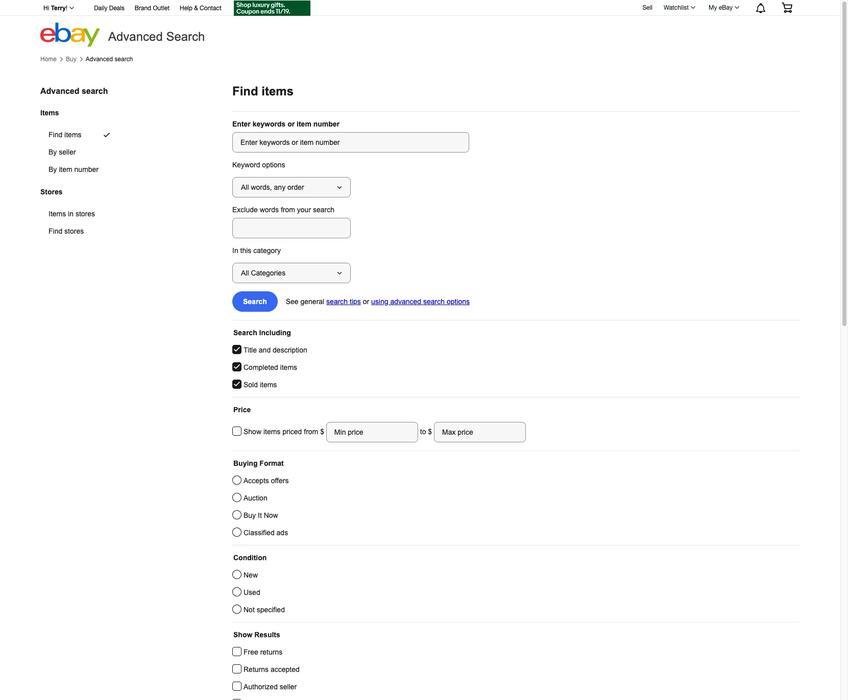 Task type: locate. For each thing, give the bounding box(es) containing it.
1 by from the top
[[49, 148, 57, 156]]

1 horizontal spatial options
[[447, 298, 470, 306]]

watchlist link
[[659, 2, 700, 14]]

item down by seller
[[59, 166, 72, 174]]

accepts
[[244, 477, 269, 485]]

find items up by seller
[[49, 131, 82, 139]]

stores right the in
[[76, 210, 95, 218]]

seller down the accepted
[[280, 684, 297, 692]]

home
[[40, 56, 57, 63]]

items
[[40, 109, 59, 117], [49, 210, 66, 218]]

buy
[[66, 56, 76, 63], [244, 512, 256, 520]]

0 vertical spatial or
[[288, 120, 295, 128]]

by up by item number on the top
[[49, 148, 57, 156]]

2 $ from the left
[[428, 428, 432, 436]]

0 horizontal spatial number
[[74, 166, 99, 174]]

1 vertical spatial items
[[49, 210, 66, 218]]

1 vertical spatial find
[[49, 131, 62, 139]]

by item number link
[[40, 161, 123, 178]]

0 vertical spatial by
[[49, 148, 57, 156]]

1 vertical spatial by
[[49, 166, 57, 174]]

see
[[286, 298, 299, 306]]

not
[[244, 606, 255, 615]]

0 vertical spatial search
[[166, 30, 205, 43]]

seller up by item number on the top
[[59, 148, 76, 156]]

find items
[[232, 84, 294, 98], [49, 131, 82, 139]]

find items link
[[40, 126, 123, 144]]

find down 'items in stores'
[[49, 228, 62, 236]]

search
[[166, 30, 205, 43], [243, 298, 267, 306], [233, 329, 257, 337]]

1 vertical spatial or
[[363, 298, 369, 306]]

offers
[[271, 477, 289, 485]]

sold items
[[244, 381, 277, 389]]

0 vertical spatial buy
[[66, 56, 76, 63]]

banner containing sell
[[38, 0, 801, 47]]

search left tips
[[327, 298, 348, 306]]

advanced search link
[[86, 56, 133, 63]]

hi
[[43, 5, 49, 12]]

1 vertical spatial stores
[[64, 228, 84, 236]]

1 vertical spatial show
[[233, 631, 253, 640]]

completed
[[244, 364, 278, 372]]

search for search including
[[233, 329, 257, 337]]

advanced search right buy link
[[86, 56, 133, 63]]

stores down 'items in stores'
[[64, 228, 84, 236]]

new
[[244, 572, 258, 580]]

1 horizontal spatial find items
[[232, 84, 294, 98]]

1 vertical spatial find items
[[49, 131, 82, 139]]

auction
[[244, 495, 268, 503]]

2 vertical spatial search
[[233, 329, 257, 337]]

banner
[[38, 0, 801, 47]]

watchlist
[[664, 4, 689, 11]]

show down price
[[244, 428, 262, 436]]

0 vertical spatial options
[[262, 161, 285, 169]]

0 horizontal spatial buy
[[66, 56, 76, 63]]

number down by seller link
[[74, 166, 99, 174]]

search for search button
[[243, 298, 267, 306]]

in
[[68, 210, 74, 218]]

find for find stores link
[[49, 228, 62, 236]]

0 vertical spatial number
[[314, 120, 340, 128]]

deals
[[109, 5, 125, 12]]

brand
[[135, 5, 151, 12]]

ebay
[[719, 4, 733, 11]]

classified
[[244, 529, 275, 537]]

0 horizontal spatial item
[[59, 166, 72, 174]]

advanced down brand
[[108, 30, 163, 43]]

now
[[264, 512, 278, 520]]

from left the your
[[281, 206, 295, 214]]

seller
[[59, 148, 76, 156], [280, 684, 297, 692]]

search button
[[232, 292, 278, 312]]

$ right the to
[[428, 428, 432, 436]]

daily
[[94, 5, 107, 12]]

or right keywords
[[288, 120, 295, 128]]

2 vertical spatial find
[[49, 228, 62, 236]]

item right keywords
[[297, 120, 312, 128]]

stores
[[40, 188, 63, 196]]

it
[[258, 512, 262, 520]]

to $
[[418, 428, 434, 436]]

0 vertical spatial item
[[297, 120, 312, 128]]

category
[[254, 247, 281, 255]]

0 vertical spatial from
[[281, 206, 295, 214]]

1 horizontal spatial seller
[[280, 684, 297, 692]]

results
[[255, 631, 280, 640]]

show up free
[[233, 631, 253, 640]]

1 horizontal spatial item
[[297, 120, 312, 128]]

1 vertical spatial buy
[[244, 512, 256, 520]]

by item number
[[49, 166, 99, 174]]

and
[[259, 346, 271, 355]]

number up enter keywords or item number text field on the top of the page
[[314, 120, 340, 128]]

0 horizontal spatial $
[[320, 428, 326, 436]]

contact
[[200, 5, 222, 12]]

specified
[[257, 606, 285, 615]]

0 vertical spatial items
[[40, 109, 59, 117]]

0 vertical spatial find items
[[232, 84, 294, 98]]

items left the in
[[49, 210, 66, 218]]

price
[[233, 406, 251, 414]]

advanced right buy link
[[86, 56, 113, 63]]

$
[[320, 428, 326, 436], [428, 428, 432, 436]]

0 horizontal spatial options
[[262, 161, 285, 169]]

by down by seller
[[49, 166, 57, 174]]

search up title
[[233, 329, 257, 337]]

find up enter
[[232, 84, 258, 98]]

or
[[288, 120, 295, 128], [363, 298, 369, 306]]

keyword
[[232, 161, 260, 169]]

free
[[244, 649, 258, 657]]

search right advanced
[[424, 298, 445, 306]]

0 vertical spatial stores
[[76, 210, 95, 218]]

advanced down buy link
[[40, 87, 79, 96]]

including
[[259, 329, 291, 337]]

authorized
[[244, 684, 278, 692]]

0 vertical spatial advanced search
[[86, 56, 133, 63]]

items up find items link
[[40, 109, 59, 117]]

find items up keywords
[[232, 84, 294, 98]]

general
[[301, 298, 325, 306]]

search down help
[[166, 30, 205, 43]]

0 vertical spatial find
[[232, 84, 258, 98]]

0 vertical spatial show
[[244, 428, 262, 436]]

number
[[314, 120, 340, 128], [74, 166, 99, 174]]

show
[[244, 428, 262, 436], [233, 631, 253, 640]]

1 vertical spatial advanced search
[[40, 87, 108, 96]]

1 horizontal spatial buy
[[244, 512, 256, 520]]

description
[[273, 346, 307, 355]]

from right priced
[[304, 428, 318, 436]]

seller for by seller
[[59, 148, 76, 156]]

1 vertical spatial seller
[[280, 684, 297, 692]]

$ right priced
[[320, 428, 326, 436]]

buy left it
[[244, 512, 256, 520]]

find stores
[[49, 228, 84, 236]]

1 vertical spatial from
[[304, 428, 318, 436]]

from
[[281, 206, 295, 214], [304, 428, 318, 436]]

my
[[709, 4, 718, 11]]

buy right home
[[66, 56, 76, 63]]

or right tips
[[363, 298, 369, 306]]

exclude
[[232, 206, 258, 214]]

1 horizontal spatial $
[[428, 428, 432, 436]]

advanced search down buy link
[[40, 87, 108, 96]]

0 horizontal spatial from
[[281, 206, 295, 214]]

0 vertical spatial seller
[[59, 148, 76, 156]]

help
[[180, 5, 193, 12]]

2 by from the top
[[49, 166, 57, 174]]

search inside button
[[243, 298, 267, 306]]

1 horizontal spatial from
[[304, 428, 318, 436]]

returns
[[260, 649, 283, 657]]

!
[[66, 5, 68, 12]]

advanced search
[[86, 56, 133, 63], [40, 87, 108, 96]]

items in stores
[[49, 210, 95, 218]]

condition
[[233, 554, 267, 562]]

buy for buy it now
[[244, 512, 256, 520]]

in this category
[[232, 247, 281, 255]]

0 horizontal spatial seller
[[59, 148, 76, 156]]

advanced
[[108, 30, 163, 43], [86, 56, 113, 63], [40, 87, 79, 96]]

1 horizontal spatial or
[[363, 298, 369, 306]]

find up by seller
[[49, 131, 62, 139]]

items inside items in stores 'link'
[[49, 210, 66, 218]]

item
[[297, 120, 312, 128], [59, 166, 72, 174]]

1 vertical spatial search
[[243, 298, 267, 306]]

search up search including
[[243, 298, 267, 306]]



Task type: vqa. For each thing, say whether or not it's contained in the screenshot.
eBay
yes



Task type: describe. For each thing, give the bounding box(es) containing it.
Enter keywords or item number text field
[[232, 132, 470, 153]]

1 vertical spatial item
[[59, 166, 72, 174]]

returns
[[244, 666, 269, 674]]

by for by item number
[[49, 166, 57, 174]]

2 vertical spatial advanced
[[40, 87, 79, 96]]

&
[[194, 5, 198, 12]]

1 vertical spatial options
[[447, 298, 470, 306]]

0 horizontal spatial or
[[288, 120, 295, 128]]

help & contact link
[[180, 3, 222, 14]]

using advanced search options link
[[371, 298, 470, 306]]

search down advanced search 'link'
[[82, 87, 108, 96]]

accepts offers
[[244, 477, 289, 485]]

0 horizontal spatial find items
[[49, 131, 82, 139]]

title
[[244, 346, 257, 355]]

Enter minimum price range value, $ text field
[[326, 423, 418, 443]]

ads
[[277, 529, 288, 537]]

my ebay
[[709, 4, 733, 11]]

by for by seller
[[49, 148, 57, 156]]

priced
[[283, 428, 302, 436]]

exclude words from your search
[[232, 206, 335, 214]]

items up by seller link
[[64, 131, 82, 139]]

enter keywords or item number
[[232, 120, 340, 128]]

buy link
[[66, 56, 76, 63]]

keyword options
[[232, 161, 285, 169]]

your
[[297, 206, 311, 214]]

items down completed items
[[260, 381, 277, 389]]

see general search tips or using advanced search options
[[286, 298, 470, 306]]

daily deals link
[[94, 3, 125, 14]]

your shopping cart image
[[782, 3, 793, 13]]

to
[[420, 428, 426, 436]]

0 vertical spatial advanced
[[108, 30, 163, 43]]

find for find items link
[[49, 131, 62, 139]]

format
[[260, 460, 284, 468]]

buying
[[233, 460, 258, 468]]

buy for buy link
[[66, 56, 76, 63]]

by seller link
[[40, 144, 123, 161]]

show for show results
[[233, 631, 253, 640]]

items up 'enter keywords or item number' on the left of page
[[262, 84, 294, 98]]

1 vertical spatial advanced
[[86, 56, 113, 63]]

sell
[[643, 4, 653, 11]]

daily deals
[[94, 5, 125, 12]]

words
[[260, 206, 279, 214]]

search right the your
[[313, 206, 335, 214]]

brand outlet
[[135, 5, 170, 12]]

help & contact
[[180, 5, 222, 12]]

outlet
[[153, 5, 170, 12]]

sell link
[[638, 4, 657, 11]]

returns accepted
[[244, 666, 300, 674]]

Exclude words from your search text field
[[232, 218, 351, 239]]

search down advanced search
[[115, 56, 133, 63]]

my ebay link
[[704, 2, 744, 14]]

sold
[[244, 381, 258, 389]]

using
[[371, 298, 389, 306]]

1 $ from the left
[[320, 428, 326, 436]]

not specified
[[244, 606, 285, 615]]

this
[[240, 247, 252, 255]]

tips
[[350, 298, 361, 306]]

seller for authorized seller
[[280, 684, 297, 692]]

terry
[[51, 5, 66, 12]]

buy it now
[[244, 512, 278, 520]]

items for items in stores
[[49, 210, 66, 218]]

in
[[232, 247, 238, 255]]

items for items
[[40, 109, 59, 117]]

account navigation
[[38, 0, 801, 17]]

get the coupon image
[[234, 1, 310, 16]]

stores inside 'link'
[[76, 210, 95, 218]]

keywords
[[253, 120, 286, 128]]

search including
[[233, 329, 291, 337]]

1 horizontal spatial number
[[314, 120, 340, 128]]

classified ads
[[244, 529, 288, 537]]

home link
[[40, 56, 57, 63]]

by seller
[[49, 148, 76, 156]]

find stores link
[[40, 223, 120, 240]]

show items priced from
[[244, 428, 320, 436]]

hi terry !
[[43, 5, 68, 12]]

enter
[[232, 120, 251, 128]]

items left priced
[[264, 428, 281, 436]]

items in stores link
[[40, 206, 120, 223]]

search tips link
[[327, 298, 361, 306]]

title and description
[[244, 346, 307, 355]]

1 vertical spatial number
[[74, 166, 99, 174]]

advanced
[[391, 298, 422, 306]]

Enter maximum price range value, $ text field
[[434, 423, 526, 443]]

show results
[[233, 631, 280, 640]]

used
[[244, 589, 260, 597]]

authorized seller
[[244, 684, 297, 692]]

brand outlet link
[[135, 3, 170, 14]]

items down description on the left
[[280, 364, 297, 372]]

buying format
[[233, 460, 284, 468]]

show for show items priced from
[[244, 428, 262, 436]]

accepted
[[271, 666, 300, 674]]

free returns
[[244, 649, 283, 657]]

advanced search
[[108, 30, 205, 43]]



